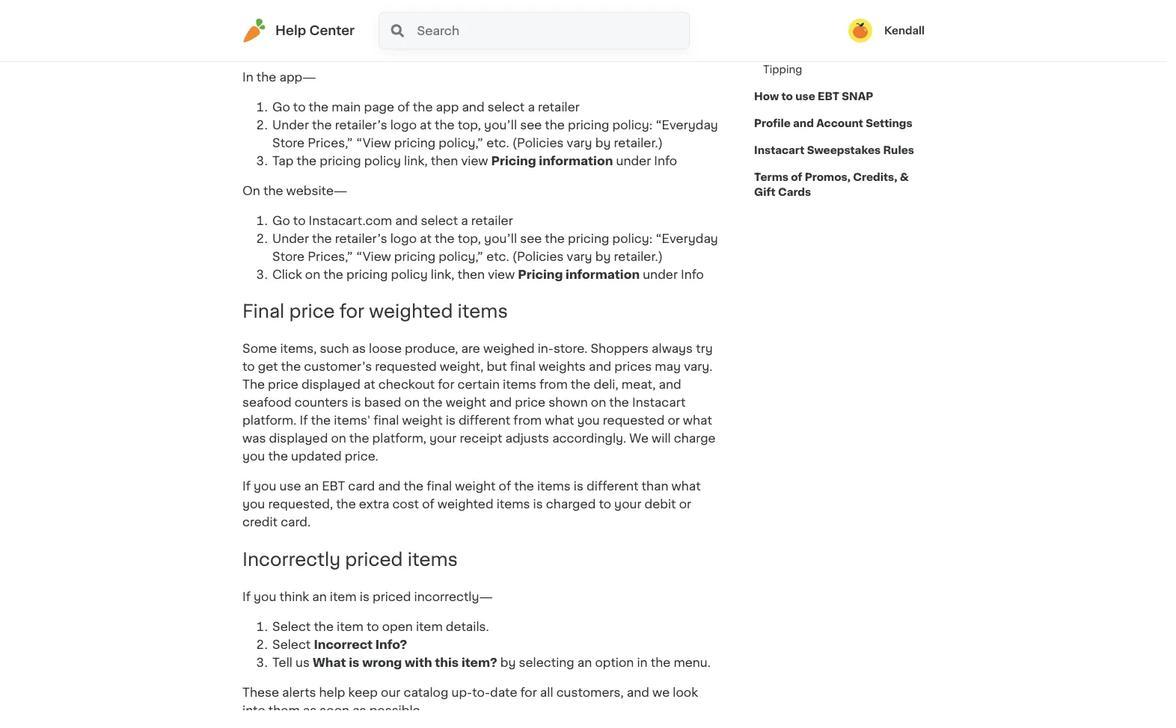 Task type: locate. For each thing, give the bounding box(es) containing it.
date
[[490, 688, 518, 700]]

logo down instacart.com on the left
[[391, 233, 417, 245]]

information
[[539, 155, 613, 167], [566, 269, 640, 281]]

your inside the if you use an ebt card and the final weight of the items is different than what you requested, the extra cost of weighted items is charged to your debit or credit card.
[[615, 499, 642, 511]]

2 vertical spatial if
[[243, 592, 251, 604]]

under up click
[[273, 233, 309, 245]]

from up the adjusts
[[514, 415, 542, 427]]

displayed down customer's
[[302, 379, 361, 391]]

1 vertical spatial ebt
[[322, 481, 345, 493]]

is left charged
[[534, 499, 543, 511]]

use inside the if you use an ebt card and the final weight of the items is different than what you requested, the extra cost of weighted items is charged to your debit or credit card.
[[280, 481, 301, 493]]

terms
[[755, 172, 789, 183]]

we
[[630, 433, 649, 445]]

1 vertical spatial under
[[643, 269, 678, 281]]

0 horizontal spatial final
[[374, 415, 399, 427]]

"view down page
[[356, 137, 391, 149]]

price down get
[[268, 379, 299, 391]]

and down more
[[607, 23, 630, 35]]

1 vertical spatial or
[[680, 499, 692, 511]]

and down may
[[659, 379, 682, 391]]

1 vertical spatial pricing
[[518, 269, 563, 281]]

1 vertical spatial displayed
[[269, 433, 328, 445]]

0 horizontal spatial link,
[[404, 155, 428, 167]]

promotions
[[837, 10, 897, 21]]

0 vertical spatial under
[[616, 155, 651, 167]]

for inside these alerts help keep our catalog up-to-date for all customers, and we look into them as soon as possible.
[[521, 688, 537, 700]]

and right fees
[[839, 37, 858, 48]]

1 vertical spatial weighted
[[438, 499, 494, 511]]

"view inside go to the main page of the app and select a retailer under the retailer's logo at the top, you'll see the pricing policy: "everyday store prices," "view pricing policy," etc. (policies vary by retailer.) tap the pricing policy link, then view pricing information under info
[[356, 137, 391, 149]]

different
[[459, 415, 511, 427], [587, 481, 639, 493]]

to up the
[[243, 361, 255, 373]]

1 horizontal spatial info
[[681, 269, 704, 281]]

0 vertical spatial or
[[668, 415, 680, 427]]

1 you'll from the top
[[484, 119, 517, 131]]

1 vertical spatial (policies
[[513, 251, 564, 263]]

1 vertical spatial use
[[280, 481, 301, 493]]

in inside select the item to open item details. select incorrect info? tell us what is wrong with this item? by selecting an option in the menu.
[[637, 658, 648, 670]]

0 horizontal spatial select
[[421, 215, 458, 227]]

and
[[814, 10, 834, 21], [607, 23, 630, 35], [839, 37, 858, 48], [462, 101, 485, 113], [794, 118, 814, 129], [395, 215, 418, 227], [589, 361, 612, 373], [659, 379, 682, 391], [490, 397, 512, 409], [378, 481, 401, 493], [627, 688, 650, 700]]

displayed up updated
[[269, 433, 328, 445]]

if you think an item is priced incorrectly—
[[243, 592, 493, 604]]

weighted right cost
[[438, 499, 494, 511]]

can
[[268, 5, 290, 17]]

0 vertical spatial ebt
[[818, 91, 840, 102]]

0 vertical spatial view
[[293, 5, 320, 17]]

1 vertical spatial price
[[268, 379, 299, 391]]

and right app
[[462, 101, 485, 113]]

see inside go to instacart.com and select a retailer under the retailer's logo at the top, you'll see the pricing policy: "everyday store prices," "view pricing policy," etc. (policies vary by retailer.) click on the pricing policy link, then view pricing information under info
[[520, 233, 542, 245]]

go inside go to instacart.com and select a retailer under the retailer's logo at the top, you'll see the pricing policy: "everyday store prices," "view pricing policy," etc. (policies vary by retailer.) click on the pricing policy link, then view pricing information under info
[[273, 215, 290, 227]]

to right charged
[[599, 499, 612, 511]]

under inside go to the main page of the app and select a retailer under the retailer's logo at the top, you'll see the pricing policy: "everyday store prices," "view pricing policy," etc. (policies vary by retailer.) tap the pricing policy link, then view pricing information under info
[[616, 155, 651, 167]]

1 store from the top
[[273, 137, 305, 149]]

0 vertical spatial select
[[488, 101, 525, 113]]

information inside go to the main page of the app and select a retailer under the retailer's logo at the top, you'll see the pricing policy: "everyday store prices," "view pricing policy," etc. (policies vary by retailer.) tap the pricing policy link, then view pricing information under info
[[539, 155, 613, 167]]

an up requested,
[[304, 481, 319, 493]]

weight up platform,
[[402, 415, 443, 427]]

vary inside go to instacart.com and select a retailer under the retailer's logo at the top, you'll see the pricing policy: "everyday store prices," "view pricing policy," etc. (policies vary by retailer.) click on the pricing policy link, then view pricing information under info
[[567, 251, 593, 263]]

prices," down main on the left of page
[[308, 137, 353, 149]]

0 vertical spatial in
[[633, 23, 643, 35]]

1 retailer.) from the top
[[614, 137, 663, 149]]

items down but
[[503, 379, 537, 391]]

2 top, from the top
[[458, 233, 481, 245]]

instacart image
[[243, 19, 267, 43]]

you'll inside go to instacart.com and select a retailer under the retailer's logo at the top, you'll see the pricing policy: "everyday store prices," "view pricing policy," etc. (policies vary by retailer.) click on the pricing policy link, then view pricing information under info
[[484, 233, 517, 245]]

2 (policies from the top
[[513, 251, 564, 263]]

in right option at bottom right
[[637, 658, 648, 670]]

weighed
[[484, 343, 535, 355]]

on right click
[[305, 269, 321, 281]]

1 vertical spatial an
[[312, 592, 327, 604]]

(policies inside go to instacart.com and select a retailer under the retailer's logo at the top, you'll see the pricing policy: "everyday store prices," "view pricing policy," etc. (policies vary by retailer.) click on the pricing policy link, then view pricing information under info
[[513, 251, 564, 263]]

requested up we
[[603, 415, 665, 427]]

to inside the if you use an ebt card and the final weight of the items is different than what you requested, the extra cost of weighted items is charged to your debit or credit card.
[[599, 499, 612, 511]]

1 policy," from the top
[[439, 137, 484, 149]]

2 retailer.) from the top
[[614, 251, 663, 263]]

final price for weighted items
[[243, 303, 513, 321]]

"everyday inside go to instacart.com and select a retailer under the retailer's logo at the top, you'll see the pricing policy: "everyday store prices," "view pricing policy," etc. (policies vary by retailer.) click on the pricing policy link, then view pricing information under info
[[656, 233, 719, 245]]

view
[[293, 5, 320, 17], [462, 155, 489, 167], [488, 269, 515, 281]]

is down incorrect
[[349, 658, 360, 670]]

of up cards
[[791, 172, 803, 183]]

1 horizontal spatial select
[[488, 101, 525, 113]]

as right such
[[352, 343, 366, 355]]

2 "everyday from the top
[[656, 233, 719, 245]]

info inside go to the main page of the app and select a retailer under the retailer's logo at the top, you'll see the pricing policy: "everyday store prices," "view pricing policy," etc. (policies vary by retailer.) tap the pricing policy link, then view pricing information under info
[[655, 155, 678, 167]]

retailer's inside go to the main page of the app and select a retailer under the retailer's logo at the top, you'll see the pricing policy: "everyday store prices," "view pricing policy," etc. (policies vary by retailer.) tap the pricing policy link, then view pricing information under info
[[335, 119, 388, 131]]

prices," inside go to the main page of the app and select a retailer under the retailer's logo at the top, you'll see the pricing policy: "everyday store prices," "view pricing policy," etc. (policies vary by retailer.) tap the pricing policy link, then view pricing information under info
[[308, 137, 353, 149]]

final inside the if you use an ebt card and the final weight of the items is different than what you requested, the extra cost of weighted items is charged to your debit or credit card.
[[427, 481, 452, 493]]

select inside go to the main page of the app and select a retailer under the retailer's logo at the top, you'll see the pricing policy: "everyday store prices," "view pricing policy," etc. (policies vary by retailer.) tap the pricing policy link, then view pricing information under info
[[488, 101, 525, 113]]

at inside go to instacart.com and select a retailer under the retailer's logo at the top, you'll see the pricing policy: "everyday store prices," "view pricing policy," etc. (policies vary by retailer.) click on the pricing policy link, then view pricing information under info
[[420, 233, 432, 245]]

ebt up profile and account settings link
[[818, 91, 840, 102]]

2 vertical spatial view
[[488, 269, 515, 281]]

0 vertical spatial policy
[[364, 155, 401, 167]]

go down in the app— at the top left of page
[[273, 101, 290, 113]]

receipt
[[460, 433, 503, 445]]

items
[[458, 303, 508, 321], [503, 379, 537, 391], [537, 481, 571, 493], [497, 499, 530, 511], [408, 551, 458, 569]]

to inside select the item to open item details. select incorrect info? tell us what is wrong with this item? by selecting an option in the menu.
[[367, 622, 379, 634]]

0 vertical spatial store
[[273, 137, 305, 149]]

and up fees
[[814, 10, 834, 21]]

tipping
[[764, 64, 803, 75]]

and inside these alerts help keep our catalog up-to-date for all customers, and we look into them as soon as possible.
[[627, 688, 650, 700]]

on inside pricing link at the top of the retailer's storefront on both the website and in the instacart app.
[[484, 23, 499, 35]]

policy down page
[[364, 155, 401, 167]]

an left option at bottom right
[[578, 658, 592, 670]]

displayed
[[302, 379, 361, 391], [269, 433, 328, 445]]

pricing
[[411, 5, 452, 17], [676, 5, 718, 17], [568, 119, 610, 131], [394, 137, 436, 149], [320, 155, 361, 167], [568, 233, 610, 245], [394, 251, 436, 263], [347, 269, 388, 281]]

soon
[[320, 706, 350, 712]]

0 horizontal spatial use
[[280, 481, 301, 493]]

select down think
[[273, 622, 311, 634]]

price up items,
[[289, 303, 335, 321]]

details.
[[446, 622, 489, 634]]

weight down receipt
[[455, 481, 496, 493]]

and left we
[[627, 688, 650, 700]]

1 vertical spatial "view
[[356, 251, 391, 263]]

1 vertical spatial if
[[243, 481, 251, 493]]

and down how to use ebt snap
[[794, 118, 814, 129]]

cards
[[779, 187, 812, 198]]

2 vertical spatial final
[[427, 481, 452, 493]]

link,
[[404, 155, 428, 167], [431, 269, 455, 281]]

0 horizontal spatial different
[[459, 415, 511, 427]]

for down weight,
[[438, 379, 455, 391]]

is
[[351, 397, 361, 409], [446, 415, 456, 427], [574, 481, 584, 493], [534, 499, 543, 511], [360, 592, 370, 604], [349, 658, 360, 670]]

1 top, from the top
[[458, 119, 481, 131]]

top,
[[458, 119, 481, 131], [458, 233, 481, 245]]

or up will
[[668, 415, 680, 427]]

of right cost
[[422, 499, 435, 511]]

1 "everyday from the top
[[656, 119, 719, 131]]

1 vertical spatial select
[[273, 640, 311, 652]]

policy," inside go to the main page of the app and select a retailer under the retailer's logo at the top, you'll see the pricing policy: "everyday store prices," "view pricing policy," etc. (policies vary by retailer.) tap the pricing policy link, then view pricing information under info
[[439, 137, 484, 149]]

1 prices," from the top
[[308, 137, 353, 149]]

0 vertical spatial select
[[273, 622, 311, 634]]

app—
[[280, 71, 316, 83]]

1 (policies from the top
[[513, 137, 564, 149]]

0 horizontal spatial info
[[655, 155, 678, 167]]

your left debit at the right bottom of page
[[615, 499, 642, 511]]

1 vertical spatial link,
[[431, 269, 455, 281]]

then down app
[[431, 155, 458, 167]]

0 vertical spatial priced
[[345, 551, 403, 569]]

0 vertical spatial displayed
[[302, 379, 361, 391]]

credits,
[[854, 172, 898, 183]]

1 "view from the top
[[356, 137, 391, 149]]

1 vertical spatial "everyday
[[656, 233, 719, 245]]

to down app— on the left of page
[[293, 101, 306, 113]]

what
[[313, 658, 346, 670]]

0 vertical spatial your
[[430, 433, 457, 445]]

on down policies
[[484, 23, 499, 35]]

and right instacart.com on the left
[[395, 215, 418, 227]]

1 horizontal spatial ebt
[[818, 91, 840, 102]]

on inside go to instacart.com and select a retailer under the retailer's logo at the top, you'll see the pricing policy: "everyday store prices," "view pricing policy," etc. (policies vary by retailer.) click on the pricing policy link, then view pricing information under info
[[305, 269, 321, 281]]

of right page
[[398, 101, 410, 113]]

0 vertical spatial "view
[[356, 137, 391, 149]]

0 vertical spatial a
[[528, 101, 535, 113]]

an inside select the item to open item details. select incorrect info? tell us what is wrong with this item? by selecting an option in the menu.
[[578, 658, 592, 670]]

all
[[540, 688, 554, 700]]

store up click
[[273, 251, 305, 263]]

1 policy: from the top
[[613, 119, 653, 131]]

1 horizontal spatial use
[[796, 91, 816, 102]]

2 policy: from the top
[[613, 233, 653, 245]]

go for go to instacart.com and select a retailer under the retailer's logo at the top, you'll see the pricing policy: "everyday store prices," "view pricing policy," etc. (policies vary by retailer.) click on the pricing policy link, then view pricing information under info
[[273, 215, 290, 227]]

the
[[590, 5, 610, 17], [281, 23, 301, 35], [343, 23, 363, 35], [534, 23, 554, 35], [646, 23, 666, 35], [257, 71, 277, 83], [309, 101, 329, 113], [413, 101, 433, 113], [312, 119, 332, 131], [435, 119, 455, 131], [545, 119, 565, 131], [297, 155, 317, 167], [263, 185, 283, 197], [312, 233, 332, 245], [435, 233, 455, 245], [545, 233, 565, 245], [324, 269, 344, 281], [281, 361, 301, 373], [571, 379, 591, 391], [423, 397, 443, 409], [610, 397, 630, 409], [311, 415, 331, 427], [350, 433, 369, 445], [268, 451, 288, 463], [404, 481, 424, 493], [515, 481, 534, 493], [336, 499, 356, 511], [314, 622, 334, 634], [651, 658, 671, 670]]

0 vertical spatial if
[[300, 415, 308, 427]]

if inside the if you use an ebt card and the final weight of the items is different than what you requested, the extra cost of weighted items is charged to your debit or credit card.
[[243, 481, 251, 493]]

of inside terms of promos, credits, & gift cards
[[791, 172, 803, 183]]

ebt
[[818, 91, 840, 102], [322, 481, 345, 493]]

2 store from the top
[[273, 251, 305, 263]]

by inside go to the main page of the app and select a retailer under the retailer's logo at the top, you'll see the pricing policy: "everyday store prices," "view pricing policy," etc. (policies vary by retailer.) tap the pricing policy link, then view pricing information under info
[[596, 137, 611, 149]]

0 vertical spatial different
[[459, 415, 511, 427]]

information inside go to instacart.com and select a retailer under the retailer's logo at the top, you'll see the pricing policy: "everyday store prices," "view pricing policy," etc. (policies vary by retailer.) click on the pricing policy link, then view pricing information under info
[[566, 269, 640, 281]]

0 horizontal spatial ebt
[[322, 481, 345, 493]]

2 under from the top
[[273, 233, 309, 245]]

0 horizontal spatial a
[[461, 215, 468, 227]]

0 vertical spatial (policies
[[513, 137, 564, 149]]

1 vertical spatial info
[[681, 269, 704, 281]]

1 horizontal spatial your
[[615, 499, 642, 511]]

your left receipt
[[430, 433, 457, 445]]

what inside the if you use an ebt card and the final weight of the items is different than what you requested, the extra cost of weighted items is charged to your debit or credit card.
[[672, 481, 701, 493]]

0 vertical spatial final
[[510, 361, 536, 373]]

1 vertical spatial logo
[[391, 233, 417, 245]]

0 vertical spatial pricing
[[492, 155, 537, 167]]

0 horizontal spatial requested
[[375, 361, 437, 373]]

if left think
[[243, 592, 251, 604]]

at
[[266, 23, 278, 35], [420, 119, 432, 131], [420, 233, 432, 245], [364, 379, 376, 391]]

of down each
[[327, 23, 340, 35]]

1 vertical spatial etc.
[[487, 251, 510, 263]]

link
[[243, 23, 263, 35]]

from
[[540, 379, 568, 391], [514, 415, 542, 427]]

2 prices," from the top
[[308, 251, 353, 263]]

for inside some items, such as loose produce, are weighed in-store. shoppers always try to get the customer's requested weight, but final weights and prices may vary. the price displayed at checkout for certain items from the deli, meat, and seafood counters is based on the weight and price shown on the instacart platform. if the items' final weight is different from what you requested or what was displayed on the platform, your receipt adjusts accordingly. we will charge you the updated price.
[[438, 379, 455, 391]]

or
[[668, 415, 680, 427], [680, 499, 692, 511]]

requested,
[[268, 499, 333, 511]]

0 vertical spatial info
[[655, 155, 678, 167]]

1 vertical spatial then
[[458, 269, 485, 281]]

2 select from the top
[[273, 640, 311, 652]]

items up are
[[458, 303, 508, 321]]

0 vertical spatial "everyday
[[656, 119, 719, 131]]

0 horizontal spatial your
[[430, 433, 457, 445]]

1 vertical spatial vary
[[567, 251, 593, 263]]

alerts
[[282, 688, 316, 700]]

retailer's down main on the left of page
[[335, 119, 388, 131]]

2 vary from the top
[[567, 251, 593, 263]]

us
[[296, 658, 310, 670]]

tipping link
[[755, 56, 812, 83]]

prices," down instacart.com on the left
[[308, 251, 353, 263]]

0 vertical spatial link,
[[404, 155, 428, 167]]

0 vertical spatial under
[[273, 119, 309, 131]]

1 vertical spatial retailer.)
[[614, 251, 663, 263]]

these
[[243, 688, 279, 700]]

weighted up produce,
[[369, 303, 453, 321]]

pricing inside go to instacart.com and select a retailer under the retailer's logo at the top, you'll see the pricing policy: "everyday store prices," "view pricing policy," etc. (policies vary by retailer.) click on the pricing policy link, then view pricing information under info
[[518, 269, 563, 281]]

logo down page
[[391, 119, 417, 131]]

2 etc. from the top
[[487, 251, 510, 263]]

and inside go to instacart.com and select a retailer under the retailer's logo at the top, you'll see the pricing policy: "everyday store prices," "view pricing policy," etc. (policies vary by retailer.) click on the pricing policy link, then view pricing information under info
[[395, 215, 418, 227]]

an inside the if you use an ebt card and the final weight of the items is different than what you requested, the extra cost of weighted items is charged to your debit or credit card.
[[304, 481, 319, 493]]

get
[[258, 361, 278, 373]]

price
[[289, 303, 335, 321], [268, 379, 299, 391], [515, 397, 546, 409]]

then up are
[[458, 269, 485, 281]]

0 vertical spatial vary
[[567, 137, 593, 149]]

go inside go to the main page of the app and select a retailer under the retailer's logo at the top, you'll see the pricing policy: "everyday store prices," "view pricing policy," etc. (policies vary by retailer.) tap the pricing policy link, then view pricing information under info
[[273, 101, 290, 113]]

priced
[[345, 551, 403, 569], [373, 592, 411, 604]]

0 vertical spatial logo
[[391, 119, 417, 131]]

1 vertical spatial top,
[[458, 233, 481, 245]]

weight down certain
[[446, 397, 487, 409]]

instacart sweepstakes rules link
[[755, 137, 915, 164]]

2 see from the top
[[520, 233, 542, 245]]

1 etc. from the top
[[487, 137, 510, 149]]

in down more
[[633, 23, 643, 35]]

1 vertical spatial store
[[273, 251, 305, 263]]

0 vertical spatial policy:
[[613, 119, 653, 131]]

vary
[[567, 137, 593, 149], [567, 251, 593, 263]]

retailer.)
[[614, 137, 663, 149], [614, 251, 663, 263]]

1 under from the top
[[273, 119, 309, 131]]

2 logo from the top
[[391, 233, 417, 245]]

policies
[[455, 5, 502, 17]]

if up credit
[[243, 481, 251, 493]]

1 horizontal spatial retailer
[[538, 101, 580, 113]]

help center
[[276, 24, 355, 37]]

policy
[[364, 155, 401, 167], [391, 269, 428, 281]]

retailer's left storefront
[[366, 23, 418, 35]]

policy up final price for weighted items
[[391, 269, 428, 281]]

1 horizontal spatial final
[[427, 481, 452, 493]]

on
[[484, 23, 499, 35], [305, 269, 321, 281], [405, 397, 420, 409], [591, 397, 607, 409], [331, 433, 346, 445]]

on down 'checkout'
[[405, 397, 420, 409]]

think
[[280, 592, 309, 604]]

"everyday inside go to the main page of the app and select a retailer under the retailer's logo at the top, you'll see the pricing policy: "everyday store prices," "view pricing policy," etc. (policies vary by retailer.) tap the pricing policy link, then view pricing information under info
[[656, 119, 719, 131]]

tap
[[273, 155, 294, 167]]

1 horizontal spatial link,
[[431, 269, 455, 281]]

different inside some items, such as loose produce, are weighed in-store. shoppers always try to get the customer's requested weight, but final weights and prices may vary. the price displayed at checkout for certain items from the deli, meat, and seafood counters is based on the weight and price shown on the instacart platform. if the items' final weight is different from what you requested or what was displayed on the platform, your receipt adjusts accordingly. we will charge you the updated price.
[[459, 415, 511, 427]]

1 vertical spatial policy,"
[[439, 251, 484, 263]]

logo inside go to instacart.com and select a retailer under the retailer's logo at the top, you'll see the pricing policy: "everyday store prices," "view pricing policy," etc. (policies vary by retailer.) click on the pricing policy link, then view pricing information under info
[[391, 233, 417, 245]]

your inside some items, such as loose produce, are weighed in-store. shoppers always try to get the customer's requested weight, but final weights and prices may vary. the price displayed at checkout for certain items from the deli, meat, and seafood counters is based on the weight and price shown on the instacart platform. if the items' final weight is different from what you requested or what was displayed on the platform, your receipt adjusts accordingly. we will charge you the updated price.
[[430, 433, 457, 445]]

requested up 'checkout'
[[375, 361, 437, 373]]

to left open
[[367, 622, 379, 634]]

what
[[545, 415, 574, 427], [683, 415, 713, 427], [672, 481, 701, 493]]

1 vertical spatial your
[[615, 499, 642, 511]]

at inside go to the main page of the app and select a retailer under the retailer's logo at the top, you'll see the pricing policy: "everyday store prices," "view pricing policy," etc. (policies vary by retailer.) tap the pricing policy link, then view pricing information under info
[[420, 119, 432, 131]]

0 vertical spatial information
[[539, 155, 613, 167]]

then
[[431, 155, 458, 167], [458, 269, 485, 281]]

2 go from the top
[[273, 215, 290, 227]]

what right than
[[672, 481, 701, 493]]

instacart down link
[[243, 41, 296, 53]]

"view inside go to instacart.com and select a retailer under the retailer's logo at the top, you'll see the pricing policy: "everyday store prices," "view pricing policy," etc. (policies vary by retailer.) click on the pricing policy link, then view pricing information under info
[[356, 251, 391, 263]]

pricing
[[492, 155, 537, 167], [518, 269, 563, 281]]

if down the counters
[[300, 415, 308, 427]]

instacart down profile
[[755, 145, 805, 156]]

2 "view from the top
[[356, 251, 391, 263]]

may
[[655, 361, 681, 373]]

1 vertical spatial under
[[273, 233, 309, 245]]

retailer's right each
[[355, 5, 408, 17]]

you
[[578, 415, 600, 427], [243, 451, 265, 463], [254, 481, 277, 493], [243, 499, 265, 511], [254, 592, 277, 604]]

instacart fees and taxes
[[764, 37, 890, 48]]

taxes
[[861, 37, 890, 48]]

in
[[633, 23, 643, 35], [637, 658, 648, 670]]

0 vertical spatial see
[[520, 119, 542, 131]]

1 vertical spatial select
[[421, 215, 458, 227]]

1 logo from the top
[[391, 119, 417, 131]]

different up receipt
[[459, 415, 511, 427]]

logo
[[391, 119, 417, 131], [391, 233, 417, 245]]

from down weights at the bottom
[[540, 379, 568, 391]]

info inside go to instacart.com and select a retailer under the retailer's logo at the top, you'll see the pricing policy: "everyday store prices," "view pricing policy," etc. (policies vary by retailer.) click on the pricing policy link, then view pricing information under info
[[681, 269, 704, 281]]

item
[[330, 592, 357, 604], [337, 622, 364, 634], [416, 622, 443, 634]]

of down the adjusts
[[499, 481, 511, 493]]

1 vertical spatial information
[[566, 269, 640, 281]]

pricing inside go to the main page of the app and select a retailer under the retailer's logo at the top, you'll see the pricing policy: "everyday store prices," "view pricing policy," etc. (policies vary by retailer.) tap the pricing policy link, then view pricing information under info
[[492, 155, 537, 167]]

0 vertical spatial from
[[540, 379, 568, 391]]

1 vertical spatial retailer
[[471, 215, 513, 227]]

1 go from the top
[[273, 101, 290, 113]]

1 horizontal spatial requested
[[603, 415, 665, 427]]

priced up if you think an item is priced incorrectly—
[[345, 551, 403, 569]]

page
[[364, 101, 395, 113]]

0 vertical spatial weight
[[446, 397, 487, 409]]

go down the on the website—
[[273, 215, 290, 227]]

policy,"
[[439, 137, 484, 149], [439, 251, 484, 263]]

for left all
[[521, 688, 537, 700]]

0 vertical spatial use
[[796, 91, 816, 102]]

priced up open
[[373, 592, 411, 604]]

use up requested,
[[280, 481, 301, 493]]

1 vertical spatial you'll
[[484, 233, 517, 245]]

"view down instacart.com on the left
[[356, 251, 391, 263]]

0 vertical spatial retailer.)
[[614, 137, 663, 149]]

1 vertical spatial different
[[587, 481, 639, 493]]

if you use an ebt card and the final weight of the items is different than what you requested, the extra cost of weighted items is charged to your debit or credit card.
[[243, 481, 701, 529]]

price up the adjusts
[[515, 397, 546, 409]]

on
[[243, 185, 260, 197]]

ebt inside the if you use an ebt card and the final weight of the items is different than what you requested, the extra cost of weighted items is charged to your debit or credit card.
[[322, 481, 345, 493]]

for up website
[[570, 5, 587, 17]]

ebt left card
[[322, 481, 345, 493]]

than
[[642, 481, 669, 493]]

view inside go to instacart.com and select a retailer under the retailer's logo at the top, you'll see the pricing policy: "everyday store prices," "view pricing policy," etc. (policies vary by retailer.) click on the pricing policy link, then view pricing information under info
[[488, 269, 515, 281]]

instacart fees and taxes link
[[755, 29, 899, 56]]

0 vertical spatial retailer
[[538, 101, 580, 113]]

2 you'll from the top
[[484, 233, 517, 245]]

under up tap
[[273, 119, 309, 131]]

1 vertical spatial policy
[[391, 269, 428, 281]]

a
[[528, 101, 535, 113], [461, 215, 468, 227]]

1 vary from the top
[[567, 137, 593, 149]]

instacart down meat,
[[633, 397, 686, 409]]

and inside go to the main page of the app and select a retailer under the retailer's logo at the top, you'll see the pricing policy: "everyday store prices," "view pricing policy," etc. (policies vary by retailer.) tap the pricing policy link, then view pricing information under info
[[462, 101, 485, 113]]

select up tell in the bottom left of the page
[[273, 640, 311, 652]]

in
[[243, 71, 254, 83]]

store.
[[554, 343, 588, 355]]

0 vertical spatial top,
[[458, 119, 481, 131]]

weight
[[446, 397, 487, 409], [402, 415, 443, 427], [455, 481, 496, 493]]

to down the on the website—
[[293, 215, 306, 227]]

vary.
[[684, 361, 713, 373]]

store inside go to the main page of the app and select a retailer under the retailer's logo at the top, you'll see the pricing policy: "everyday store prices," "view pricing policy," etc. (policies vary by retailer.) tap the pricing policy link, then view pricing information under info
[[273, 137, 305, 149]]

2 policy," from the top
[[439, 251, 484, 263]]

0 vertical spatial an
[[304, 481, 319, 493]]

1 vertical spatial final
[[374, 415, 399, 427]]

promos,
[[805, 172, 851, 183]]

instacart inside pricing link at the top of the retailer's storefront on both the website and in the instacart app.
[[243, 41, 296, 53]]

help center link
[[243, 19, 355, 43]]

different left than
[[587, 481, 639, 493]]

0 vertical spatial then
[[431, 155, 458, 167]]

select
[[488, 101, 525, 113], [421, 215, 458, 227]]

top, inside go to instacart.com and select a retailer under the retailer's logo at the top, you'll see the pricing policy: "everyday store prices," "view pricing policy," etc. (policies vary by retailer.) click on the pricing policy link, then view pricing information under info
[[458, 233, 481, 245]]

2 horizontal spatial final
[[510, 361, 536, 373]]

1 see from the top
[[520, 119, 542, 131]]

how to use ebt snap link
[[755, 83, 874, 110]]

etc.
[[487, 137, 510, 149], [487, 251, 510, 263]]

2 vertical spatial an
[[578, 658, 592, 670]]

more
[[613, 5, 646, 17]]



Task type: vqa. For each thing, say whether or not it's contained in the screenshot.
chopped
no



Task type: describe. For each thing, give the bounding box(es) containing it.
credit
[[243, 517, 278, 529]]

a inside go to the main page of the app and select a retailer under the retailer's logo at the top, you'll see the pricing policy: "everyday store prices," "view pricing policy," etc. (policies vary by retailer.) tap the pricing policy link, then view pricing information under info
[[528, 101, 535, 113]]

you can view each retailer's pricing policies by looking for the more info
[[243, 5, 673, 17]]

an for item
[[312, 592, 327, 604]]

incorrectly—
[[414, 592, 493, 604]]

into
[[243, 706, 266, 712]]

items,
[[280, 343, 317, 355]]

0 vertical spatial requested
[[375, 361, 437, 373]]

terms of promos, credits, & gift cards link
[[755, 164, 925, 206]]

instacart inside some items, such as loose produce, are weighed in-store. shoppers always try to get the customer's requested weight, but final weights and prices may vary. the price displayed at checkout for certain items from the deli, meat, and seafood counters is based on the weight and price shown on the instacart platform. if the items' final weight is different from what you requested or what was displayed on the platform, your receipt adjusts accordingly. we will charge you the updated price.
[[633, 397, 686, 409]]

deli,
[[594, 379, 619, 391]]

as inside some items, such as loose produce, are weighed in-store. shoppers always try to get the customer's requested weight, but final weights and prices may vary. the price displayed at checkout for certain items from the deli, meat, and seafood counters is based on the weight and price shown on the instacart platform. if the items' final weight is different from what you requested or what was displayed on the platform, your receipt adjusts accordingly. we will charge you the updated price.
[[352, 343, 366, 355]]

weights
[[539, 361, 586, 373]]

0 vertical spatial price
[[289, 303, 335, 321]]

card
[[348, 481, 375, 493]]

1 vertical spatial priced
[[373, 592, 411, 604]]

as down alerts
[[303, 706, 317, 712]]

customers,
[[557, 688, 624, 700]]

or inside some items, such as loose produce, are weighed in-store. shoppers always try to get the customer's requested weight, but final weights and prices may vary. the price displayed at checkout for certain items from the deli, meat, and seafood counters is based on the weight and price shown on the instacart platform. if the items' final weight is different from what you requested or what was displayed on the platform, your receipt adjusts accordingly. we will charge you the updated price.
[[668, 415, 680, 427]]

link, inside go to the main page of the app and select a retailer under the retailer's logo at the top, you'll see the pricing policy: "everyday store prices," "view pricing policy," etc. (policies vary by retailer.) tap the pricing policy link, then view pricing information under info
[[404, 155, 428, 167]]

help
[[319, 688, 346, 700]]

in-
[[538, 343, 554, 355]]

and down certain
[[490, 397, 512, 409]]

retailer's inside go to instacart.com and select a retailer under the retailer's logo at the top, you'll see the pricing policy: "everyday store prices," "view pricing policy," etc. (policies vary by retailer.) click on the pricing policy link, then view pricing information under info
[[335, 233, 388, 245]]

see inside go to the main page of the app and select a retailer under the retailer's logo at the top, you'll see the pricing policy: "everyday store prices," "view pricing policy," etc. (policies vary by retailer.) tap the pricing policy link, then view pricing information under info
[[520, 119, 542, 131]]

different inside the if you use an ebt card and the final weight of the items is different than what you requested, the extra cost of weighted items is charged to your debit or credit card.
[[587, 481, 639, 493]]

will
[[652, 433, 671, 445]]

what up charge
[[683, 415, 713, 427]]

instacart inside instacart sweepstakes rules link
[[755, 145, 805, 156]]

link, inside go to instacart.com and select a retailer under the retailer's logo at the top, you'll see the pricing policy: "everyday store prices," "view pricing policy," etc. (policies vary by retailer.) click on the pricing policy link, then view pricing information under info
[[431, 269, 455, 281]]

both
[[503, 23, 531, 35]]

incorrect
[[314, 640, 373, 652]]

retailer.) inside go to the main page of the app and select a retailer under the retailer's logo at the top, you'll see the pricing policy: "everyday store prices," "view pricing policy," etc. (policies vary by retailer.) tap the pricing policy link, then view pricing information under info
[[614, 137, 663, 149]]

under inside go to instacart.com and select a retailer under the retailer's logo at the top, you'll see the pricing policy: "everyday store prices," "view pricing policy," etc. (policies vary by retailer.) click on the pricing policy link, then view pricing information under info
[[273, 233, 309, 245]]

app
[[436, 101, 459, 113]]

instacart sweepstakes rules
[[755, 145, 915, 156]]

on down deli, at bottom
[[591, 397, 607, 409]]

item right open
[[416, 622, 443, 634]]

click
[[273, 269, 302, 281]]

final
[[243, 303, 285, 321]]

select inside go to instacart.com and select a retailer under the retailer's logo at the top, you'll see the pricing policy: "everyday store prices," "view pricing policy," etc. (policies vary by retailer.) click on the pricing policy link, then view pricing information under info
[[421, 215, 458, 227]]

extra
[[359, 499, 390, 511]]

to inside go to the main page of the app and select a retailer under the retailer's logo at the top, you'll see the pricing policy: "everyday store prices," "view pricing policy," etc. (policies vary by retailer.) tap the pricing policy link, then view pricing information under info
[[293, 101, 306, 113]]

at inside pricing link at the top of the retailer's storefront on both the website and in the instacart app.
[[266, 23, 278, 35]]

some
[[243, 343, 277, 355]]

main
[[332, 101, 361, 113]]

what down shown
[[545, 415, 574, 427]]

is up the 'items''
[[351, 397, 361, 409]]

top, inside go to the main page of the app and select a retailer under the retailer's logo at the top, you'll see the pricing policy: "everyday store prices," "view pricing policy," etc. (policies vary by retailer.) tap the pricing policy link, then view pricing information under info
[[458, 119, 481, 131]]

use for ebt
[[796, 91, 816, 102]]

of inside go to the main page of the app and select a retailer under the retailer's logo at the top, you'll see the pricing policy: "everyday store prices," "view pricing policy," etc. (policies vary by retailer.) tap the pricing policy link, then view pricing information under info
[[398, 101, 410, 113]]

(policies inside go to the main page of the app and select a retailer under the retailer's logo at the top, you'll see the pricing policy: "everyday store prices," "view pricing policy," etc. (policies vary by retailer.) tap the pricing policy link, then view pricing information under info
[[513, 137, 564, 149]]

store inside go to instacart.com and select a retailer under the retailer's logo at the top, you'll see the pricing policy: "everyday store prices," "view pricing policy," etc. (policies vary by retailer.) click on the pricing policy link, then view pricing information under info
[[273, 251, 305, 263]]

top
[[304, 23, 324, 35]]

a inside go to instacart.com and select a retailer under the retailer's logo at the top, you'll see the pricing policy: "everyday store prices," "view pricing policy," etc. (policies vary by retailer.) click on the pricing policy link, then view pricing information under info
[[461, 215, 468, 227]]

instacart inside instacart fees and taxes link
[[764, 37, 810, 48]]

incorrectly priced items
[[243, 551, 458, 569]]

select the item to open item details. select incorrect info? tell us what is wrong with this item? by selecting an option in the menu.
[[273, 622, 711, 670]]

tell
[[273, 658, 293, 670]]

item down incorrectly priced items at bottom
[[330, 592, 357, 604]]

an for ebt
[[304, 481, 319, 493]]

to inside some items, such as loose produce, are weighed in-store. shoppers always try to get the customer's requested weight, but final weights and prices may vary. the price displayed at checkout for certain items from the deli, meat, and seafood counters is based on the weight and price shown on the instacart platform. if the items' final weight is different from what you requested or what was displayed on the platform, your receipt adjusts accordingly. we will charge you the updated price.
[[243, 361, 255, 373]]

shown
[[549, 397, 588, 409]]

produce,
[[405, 343, 459, 355]]

incorrectly
[[243, 551, 341, 569]]

for up such
[[340, 303, 365, 321]]

are
[[462, 343, 481, 355]]

retailer inside go to the main page of the app and select a retailer under the retailer's logo at the top, you'll see the pricing policy: "everyday store prices," "view pricing policy," etc. (policies vary by retailer.) tap the pricing policy link, then view pricing information under info
[[538, 101, 580, 113]]

etc. inside go to the main page of the app and select a retailer under the retailer's logo at the top, you'll see the pricing policy: "everyday store prices," "view pricing policy," etc. (policies vary by retailer.) tap the pricing policy link, then view pricing information under info
[[487, 137, 510, 149]]

app.
[[299, 41, 325, 53]]

sweepstakes
[[808, 145, 881, 156]]

policy inside go to instacart.com and select a retailer under the retailer's logo at the top, you'll see the pricing policy: "everyday store prices," "view pricing policy," etc. (policies vary by retailer.) click on the pricing policy link, then view pricing information under info
[[391, 269, 428, 281]]

you'll inside go to the main page of the app and select a retailer under the retailer's logo at the top, you'll see the pricing policy: "everyday store prices," "view pricing policy," etc. (policies vary by retailer.) tap the pricing policy link, then view pricing information under info
[[484, 119, 517, 131]]

platform.
[[243, 415, 297, 427]]

on the website—
[[243, 185, 348, 197]]

some items, such as loose produce, are weighed in-store. shoppers always try to get the customer's requested weight, but final weights and prices may vary. the price displayed at checkout for certain items from the deli, meat, and seafood counters is based on the weight and price shown on the instacart platform. if the items' final weight is different from what you requested or what was displayed on the platform, your receipt adjusts accordingly. we will charge you the updated price.
[[243, 343, 716, 463]]

shoppers
[[591, 343, 649, 355]]

our
[[381, 688, 401, 700]]

to-
[[473, 688, 490, 700]]

at inside some items, such as loose produce, are weighed in-store. shoppers always try to get the customer's requested weight, but final weights and prices may vary. the price displayed at checkout for certain items from the deli, meat, and seafood counters is based on the weight and price shown on the instacart platform. if the items' final weight is different from what you requested or what was displayed on the platform, your receipt adjusts accordingly. we will charge you the updated price.
[[364, 379, 376, 391]]

etc. inside go to instacart.com and select a retailer under the retailer's logo at the top, you'll see the pricing policy: "everyday store prices," "view pricing policy," etc. (policies vary by retailer.) click on the pricing policy link, then view pricing information under info
[[487, 251, 510, 263]]

use for an
[[280, 481, 301, 493]]

checkout
[[379, 379, 435, 391]]

is down weight,
[[446, 415, 456, 427]]

in inside pricing link at the top of the retailer's storefront on both the website and in the instacart app.
[[633, 23, 643, 35]]

meat,
[[622, 379, 656, 391]]

such
[[320, 343, 349, 355]]

Search search field
[[416, 13, 690, 49]]

price.
[[345, 451, 379, 463]]

items'
[[334, 415, 371, 427]]

to inside go to instacart.com and select a retailer under the retailer's logo at the top, you'll see the pricing policy: "everyday store prices," "view pricing policy," etc. (policies vary by retailer.) click on the pricing policy link, then view pricing information under info
[[293, 215, 306, 227]]

1 vertical spatial requested
[[603, 415, 665, 427]]

view inside go to the main page of the app and select a retailer under the retailer's logo at the top, you'll see the pricing policy: "everyday store prices," "view pricing policy," etc. (policies vary by retailer.) tap the pricing policy link, then view pricing information under info
[[462, 155, 489, 167]]

keep
[[349, 688, 378, 700]]

1 vertical spatial weight
[[402, 415, 443, 427]]

help
[[276, 24, 306, 37]]

go for go to the main page of the app and select a retailer under the retailer's logo at the top, you'll see the pricing policy: "everyday store prices," "view pricing policy," etc. (policies vary by retailer.) tap the pricing policy link, then view pricing information under info
[[273, 101, 290, 113]]

catalog
[[404, 688, 449, 700]]

open
[[382, 622, 413, 634]]

policy: inside go to instacart.com and select a retailer under the retailer's logo at the top, you'll see the pricing policy: "everyday store prices," "view pricing policy," etc. (policies vary by retailer.) click on the pricing policy link, then view pricing information under info
[[613, 233, 653, 245]]

and up deli, at bottom
[[589, 361, 612, 373]]

retailer's inside pricing link at the top of the retailer's storefront on both the website and in the instacart app.
[[366, 23, 418, 35]]

debit
[[645, 499, 676, 511]]

weighted inside the if you use an ebt card and the final weight of the items is different than what you requested, the extra cost of weighted items is charged to your debit or credit card.
[[438, 499, 494, 511]]

items up charged
[[537, 481, 571, 493]]

under inside go to instacart.com and select a retailer under the retailer's logo at the top, you'll see the pricing policy: "everyday store prices," "view pricing policy," etc. (policies vary by retailer.) click on the pricing policy link, then view pricing information under info
[[643, 269, 678, 281]]

looking
[[524, 5, 567, 17]]

policy," inside go to instacart.com and select a retailer under the retailer's logo at the top, you'll see the pricing policy: "everyday store prices," "view pricing policy," etc. (policies vary by retailer.) click on the pricing policy link, then view pricing information under info
[[439, 251, 484, 263]]

by inside go to instacart.com and select a retailer under the retailer's logo at the top, you'll see the pricing policy: "everyday store prices," "view pricing policy," etc. (policies vary by retailer.) click on the pricing policy link, then view pricing information under info
[[596, 251, 611, 263]]

is down incorrectly priced items at bottom
[[360, 592, 370, 604]]

instacart.com
[[309, 215, 392, 227]]

items left charged
[[497, 499, 530, 511]]

under inside go to the main page of the app and select a retailer under the retailer's logo at the top, you'll see the pricing policy: "everyday store prices," "view pricing policy," etc. (policies vary by retailer.) tap the pricing policy link, then view pricing information under info
[[273, 119, 309, 131]]

as down keep
[[353, 706, 367, 712]]

retailer.) inside go to instacart.com and select a retailer under the retailer's logo at the top, you'll see the pricing policy: "everyday store prices," "view pricing policy," etc. (policies vary by retailer.) click on the pricing policy link, then view pricing information under info
[[614, 251, 663, 263]]

with
[[405, 658, 432, 670]]

or inside the if you use an ebt card and the final weight of the items is different than what you requested, the extra cost of weighted items is charged to your debit or credit card.
[[680, 499, 692, 511]]

user avatar image
[[849, 19, 873, 43]]

this
[[435, 658, 459, 670]]

pricing inside pricing link at the top of the retailer's storefront on both the website and in the instacart app.
[[676, 5, 718, 17]]

if inside some items, such as loose produce, are weighed in-store. shoppers always try to get the customer's requested weight, but final weights and prices may vary. the price displayed at checkout for certain items from the deli, meat, and seafood counters is based on the weight and price shown on the instacart platform. if the items' final weight is different from what you requested or what was displayed on the platform, your receipt adjusts accordingly. we will charge you the updated price.
[[300, 415, 308, 427]]

menu.
[[674, 658, 711, 670]]

on down the 'items''
[[331, 433, 346, 445]]

coupons
[[764, 10, 812, 21]]

to right how
[[782, 91, 794, 102]]

then inside go to instacart.com and select a retailer under the retailer's logo at the top, you'll see the pricing policy: "everyday store prices," "view pricing policy," etc. (policies vary by retailer.) click on the pricing policy link, then view pricing information under info
[[458, 269, 485, 281]]

fees
[[813, 37, 836, 48]]

charge
[[674, 433, 716, 445]]

logo inside go to the main page of the app and select a retailer under the retailer's logo at the top, you'll see the pricing policy: "everyday store prices," "view pricing policy," etc. (policies vary by retailer.) tap the pricing policy link, then view pricing information under info
[[391, 119, 417, 131]]

vary inside go to the main page of the app and select a retailer under the retailer's logo at the top, you'll see the pricing policy: "everyday store prices," "view pricing policy," etc. (policies vary by retailer.) tap the pricing policy link, then view pricing information under info
[[567, 137, 593, 149]]

prices," inside go to instacart.com and select a retailer under the retailer's logo at the top, you'll see the pricing policy: "everyday store prices," "view pricing policy," etc. (policies vary by retailer.) click on the pricing policy link, then view pricing information under info
[[308, 251, 353, 263]]

platform,
[[372, 433, 427, 445]]

retailer inside go to instacart.com and select a retailer under the retailer's logo at the top, you'll see the pricing policy: "everyday store prices," "view pricing policy," etc. (policies vary by retailer.) click on the pricing policy link, then view pricing information under info
[[471, 215, 513, 227]]

of inside pricing link at the top of the retailer's storefront on both the website and in the instacart app.
[[327, 23, 340, 35]]

kendall link
[[849, 19, 925, 43]]

if for think
[[243, 592, 251, 604]]

items up the incorrectly—
[[408, 551, 458, 569]]

gift
[[755, 187, 776, 198]]

each
[[323, 5, 352, 17]]

pricing link at the top of the retailer's storefront on both the website and in the instacart app.
[[243, 5, 718, 53]]

weight inside the if you use an ebt card and the final weight of the items is different than what you requested, the extra cost of weighted items is charged to your debit or credit card.
[[455, 481, 496, 493]]

info?
[[376, 640, 408, 652]]

1 vertical spatial from
[[514, 415, 542, 427]]

is up charged
[[574, 481, 584, 493]]

and inside the if you use an ebt card and the final weight of the items is different than what you requested, the extra cost of weighted items is charged to your debit or credit card.
[[378, 481, 401, 493]]

accordingly.
[[553, 433, 627, 445]]

&
[[900, 172, 909, 183]]

charged
[[546, 499, 596, 511]]

2 vertical spatial price
[[515, 397, 546, 409]]

is inside select the item to open item details. select incorrect info? tell us what is wrong with this item? by selecting an option in the menu.
[[349, 658, 360, 670]]

profile
[[755, 118, 791, 129]]

then inside go to the main page of the app and select a retailer under the retailer's logo at the top, you'll see the pricing policy: "everyday store prices," "view pricing policy," etc. (policies vary by retailer.) tap the pricing policy link, then view pricing information under info
[[431, 155, 458, 167]]

but
[[487, 361, 507, 373]]

0 vertical spatial weighted
[[369, 303, 453, 321]]

policy: inside go to the main page of the app and select a retailer under the retailer's logo at the top, you'll see the pricing policy: "everyday store prices," "view pricing policy," etc. (policies vary by retailer.) tap the pricing policy link, then view pricing information under info
[[613, 119, 653, 131]]

how
[[755, 91, 780, 102]]

by inside select the item to open item details. select incorrect info? tell us what is wrong with this item? by selecting an option in the menu.
[[501, 658, 516, 670]]

try
[[696, 343, 713, 355]]

and inside pricing link at the top of the retailer's storefront on both the website and in the instacart app.
[[607, 23, 630, 35]]

adjusts
[[506, 433, 550, 445]]

counters
[[295, 397, 348, 409]]

1 select from the top
[[273, 622, 311, 634]]

items inside some items, such as loose produce, are weighed in-store. shoppers always try to get the customer's requested weight, but final weights and prices may vary. the price displayed at checkout for certain items from the deli, meat, and seafood counters is based on the weight and price shown on the instacart platform. if the items' final weight is different from what you requested or what was displayed on the platform, your receipt adjusts accordingly. we will charge you the updated price.
[[503, 379, 537, 391]]

account
[[817, 118, 864, 129]]

settings
[[866, 118, 913, 129]]

always
[[652, 343, 693, 355]]

policy inside go to the main page of the app and select a retailer under the retailer's logo at the top, you'll see the pricing policy: "everyday store prices," "view pricing policy," etc. (policies vary by retailer.) tap the pricing policy link, then view pricing information under info
[[364, 155, 401, 167]]

item up incorrect
[[337, 622, 364, 634]]

wrong
[[362, 658, 402, 670]]

the
[[243, 379, 265, 391]]

if for use
[[243, 481, 251, 493]]

how to use ebt snap
[[755, 91, 874, 102]]



